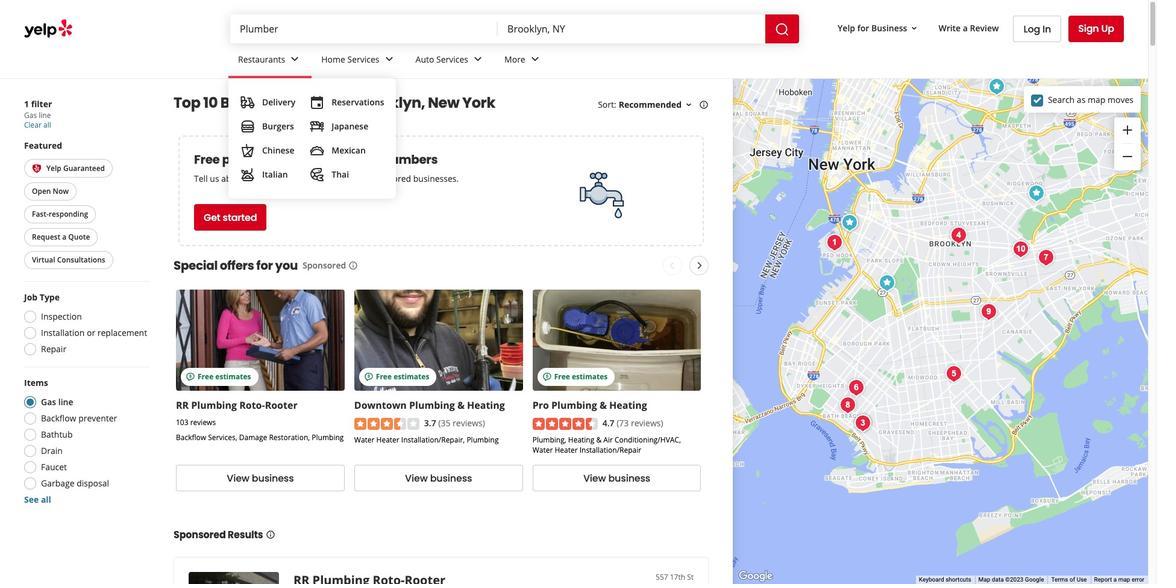 Task type: describe. For each thing, give the bounding box(es) containing it.
zoom out image
[[1121, 150, 1135, 164]]

conditioning/hvac,
[[615, 436, 681, 446]]

drain
[[41, 446, 63, 457]]

free for rr plumbing roto-rooter
[[198, 372, 214, 382]]

or
[[87, 328, 95, 339]]

home services link
[[312, 43, 406, 78]]

bathtub
[[41, 430, 73, 441]]

3.7
[[424, 418, 436, 429]]

request a quote button
[[24, 229, 98, 247]]

type
[[40, 292, 60, 303]]

mexican link
[[305, 139, 389, 163]]

google
[[1025, 577, 1044, 584]]

rr plumbing roto-rooter image
[[875, 271, 899, 295]]

estimates for downtown plumbing & heating
[[394, 372, 429, 382]]

option group containing items
[[20, 378, 150, 507]]

view business for downtown plumbing & heating
[[405, 472, 472, 486]]

free price estimates from local plumbers image
[[574, 165, 634, 225]]

clear
[[24, 120, 42, 130]]

see all
[[24, 495, 51, 506]]

joe the plumber plumbing and heating image
[[836, 393, 860, 418]]

open
[[32, 187, 51, 197]]

reservations
[[332, 96, 384, 108]]

downtown plumbing & heating link
[[354, 399, 505, 412]]

tell
[[194, 173, 208, 184]]

map data ©2023 google
[[979, 577, 1044, 584]]

pro plumbing & heating
[[533, 399, 647, 412]]

pro plumbing & heating image
[[1025, 181, 1049, 205]]

started
[[223, 211, 257, 225]]

request
[[32, 232, 60, 243]]

free for pro plumbing & heating
[[554, 372, 570, 382]]

italian link
[[236, 163, 300, 187]]

write a review
[[939, 22, 999, 34]]

24 italian v2 image
[[241, 168, 255, 182]]

business for downtown plumbing & heating
[[430, 472, 472, 486]]

free estimates link for rr plumbing roto-rooter
[[176, 290, 345, 391]]

gas inside option group
[[41, 397, 56, 408]]

search image
[[775, 22, 790, 37]]

st
[[687, 573, 694, 583]]

as
[[1077, 94, 1086, 105]]

moves
[[1108, 94, 1134, 105]]

free estimates link for downtown plumbing & heating
[[354, 290, 523, 391]]

sort:
[[598, 99, 617, 110]]

help
[[328, 173, 346, 184]]

installation/repair,
[[401, 436, 465, 446]]

get started
[[204, 211, 257, 225]]

report a map error link
[[1095, 577, 1145, 584]]

zoom in image
[[1121, 123, 1135, 137]]

24 chevron down v2 image
[[382, 52, 396, 67]]

chinese link
[[236, 139, 300, 163]]

yelp guaranteed button
[[24, 159, 113, 178]]

Near text field
[[508, 22, 756, 36]]

a1 construction image
[[1034, 246, 1058, 270]]

reviews) for downtown plumbing & heating
[[453, 418, 485, 429]]

reservations link
[[305, 90, 389, 115]]

24 sushi v2 image
[[310, 119, 325, 134]]

reviews
[[190, 418, 216, 428]]

menu inside business categories element
[[228, 78, 396, 199]]

air
[[604, 436, 613, 446]]

line inside option group
[[58, 397, 73, 408]]

restaurants link
[[228, 43, 312, 78]]

plumbing down 3.7 (35 reviews)
[[467, 436, 499, 446]]

free inside free price estimates from local plumbers tell us about your project and get help from sponsored businesses.
[[194, 151, 220, 168]]

virtual consultations
[[32, 255, 105, 266]]

3.7 star rating image
[[354, 419, 420, 431]]

0 horizontal spatial 16 info v2 image
[[266, 531, 275, 540]]

yelp for yelp guaranteed
[[46, 163, 61, 174]]

featured group
[[22, 140, 150, 272]]

recommended
[[619, 99, 682, 110]]

preventer
[[78, 413, 117, 425]]

0 vertical spatial from
[[318, 151, 347, 168]]

557 17th st
[[656, 573, 694, 583]]

services for home services
[[348, 53, 380, 65]]

business categories element
[[228, 43, 1124, 199]]

more link
[[495, 43, 552, 78]]

virtual consultations button
[[24, 252, 113, 270]]

parkset plumbing image
[[947, 223, 971, 247]]

log in link
[[1014, 16, 1062, 42]]

sign up link
[[1069, 16, 1124, 42]]

roto-
[[239, 399, 265, 412]]

1
[[24, 98, 29, 110]]

heating for downtown plumbing & heating
[[467, 399, 505, 412]]

guaranteed
[[63, 163, 105, 174]]

virtual
[[32, 255, 55, 266]]

24 burgers v2 image
[[241, 119, 255, 134]]

michael donahue plumbing & heating image
[[823, 231, 847, 255]]

price
[[222, 151, 253, 168]]

inspection
[[41, 311, 82, 323]]

4.7 star rating image
[[533, 419, 598, 431]]

burgers link
[[236, 115, 300, 139]]

job
[[24, 292, 37, 303]]

view business link for pro plumbing & heating
[[533, 466, 701, 492]]

16 info v2 image for top 10 best plumber near brooklyn, new york
[[699, 100, 709, 110]]

faucet
[[41, 462, 67, 474]]

none field find
[[240, 22, 488, 36]]

you
[[275, 257, 298, 274]]

keyboard
[[919, 577, 945, 584]]

1 filter gas line clear all
[[24, 98, 52, 130]]

home services
[[321, 53, 380, 65]]

4.7 (73 reviews)
[[603, 418, 664, 429]]

error
[[1132, 577, 1145, 584]]

plumbing for rr
[[191, 399, 237, 412]]

best
[[221, 93, 252, 113]]

japanese link
[[305, 115, 389, 139]]

data
[[992, 577, 1004, 584]]

home
[[321, 53, 345, 65]]

24 chevron down v2 image for auto services
[[471, 52, 485, 67]]

report a map error
[[1095, 577, 1145, 584]]

of
[[1070, 577, 1076, 584]]

clear all link
[[24, 120, 51, 130]]

water heater installation/repair, plumbing
[[354, 436, 499, 446]]

plumbing for pro
[[552, 399, 597, 412]]

open now
[[32, 187, 69, 197]]

estimates for pro plumbing & heating
[[572, 372, 608, 382]]

near
[[319, 93, 354, 113]]

auto
[[416, 53, 434, 65]]

1 horizontal spatial from
[[348, 173, 367, 184]]

all inside option group
[[41, 495, 51, 506]]

quote
[[68, 232, 90, 243]]

& for pro
[[600, 399, 607, 412]]

gas inside 1 filter gas line clear all
[[24, 110, 37, 121]]

free estimates for rr plumbing roto-rooter
[[198, 372, 251, 382]]

get
[[204, 211, 220, 225]]

estimates for rr plumbing roto-rooter
[[215, 372, 251, 382]]

16 chevron down v2 image for yelp for business
[[910, 23, 920, 33]]

responding
[[49, 209, 88, 220]]

free estimates for downtown plumbing & heating
[[376, 372, 429, 382]]



Task type: locate. For each thing, give the bounding box(es) containing it.
a for request
[[62, 232, 66, 243]]

menu containing delivery
[[228, 78, 396, 199]]

0 horizontal spatial from
[[318, 151, 347, 168]]

0 vertical spatial gas
[[24, 110, 37, 121]]

1 horizontal spatial sponsored
[[303, 260, 346, 271]]

recommended button
[[619, 99, 694, 110]]

2 vertical spatial a
[[1114, 577, 1117, 584]]

3 free estimates from the left
[[554, 372, 608, 382]]

& up 3.7 (35 reviews)
[[458, 399, 465, 412]]

now
[[53, 187, 69, 197]]

view business for rr plumbing roto-rooter
[[227, 472, 294, 486]]

0 horizontal spatial business
[[252, 472, 294, 486]]

©2023
[[1006, 577, 1024, 584]]

disposal
[[77, 478, 109, 490]]

line inside 1 filter gas line clear all
[[39, 110, 51, 121]]

0 vertical spatial backflow
[[41, 413, 76, 425]]

sponsored for sponsored results
[[174, 529, 226, 543]]

0 vertical spatial line
[[39, 110, 51, 121]]

a right the report
[[1114, 577, 1117, 584]]

0 horizontal spatial line
[[39, 110, 51, 121]]

view business down installation/repair
[[584, 472, 651, 486]]

0 horizontal spatial reviews)
[[453, 418, 485, 429]]

japanese
[[332, 121, 369, 132]]

view
[[227, 472, 250, 486], [405, 472, 428, 486], [584, 472, 606, 486]]

heating up 3.7 (35 reviews)
[[467, 399, 505, 412]]

1 16 free estimates v2 image from the left
[[186, 372, 195, 382]]

ms plumbing corp image
[[851, 411, 875, 436]]

menu
[[228, 78, 396, 199]]

1 option group from the top
[[20, 292, 150, 360]]

for left you
[[256, 257, 273, 274]]

in
[[1043, 22, 1052, 36]]

0 vertical spatial sponsored
[[303, 260, 346, 271]]

0 horizontal spatial 24 chevron down v2 image
[[288, 52, 302, 67]]

auto services link
[[406, 43, 495, 78]]

& for plumbing,
[[597, 436, 602, 446]]

business down restoration,
[[252, 472, 294, 486]]

view business down damage
[[227, 472, 294, 486]]

view business for pro plumbing & heating
[[584, 472, 651, 486]]

yelp right 16 yelp guaranteed v2 image
[[46, 163, 61, 174]]

24 chevron down v2 image for more
[[528, 52, 542, 67]]

get
[[314, 173, 326, 184]]

1 horizontal spatial gas
[[41, 397, 56, 408]]

0 horizontal spatial services
[[348, 53, 380, 65]]

line up backflow preventer
[[58, 397, 73, 408]]

thai link
[[305, 163, 389, 187]]

billharz plumbing image
[[985, 74, 1009, 99]]

view down damage
[[227, 472, 250, 486]]

services left 24 chevron down v2 icon
[[348, 53, 380, 65]]

0 horizontal spatial 16 chevron down v2 image
[[684, 100, 694, 110]]

0 vertical spatial a
[[963, 22, 968, 34]]

top
[[174, 93, 201, 113]]

gas down 1
[[24, 110, 37, 121]]

1 view business link from the left
[[176, 466, 345, 492]]

reviews) up conditioning/hvac,
[[631, 418, 664, 429]]

mexican
[[332, 145, 366, 156]]

plumbing for downtown
[[409, 399, 455, 412]]

free estimates for pro plumbing & heating
[[554, 372, 608, 382]]

1 vertical spatial backflow
[[176, 433, 206, 443]]

terms of use
[[1052, 577, 1087, 584]]

24 chevron down v2 image inside restaurants link
[[288, 52, 302, 67]]

17th
[[670, 573, 686, 583]]

3 free estimates link from the left
[[533, 290, 701, 391]]

east flatbush plumbing and heating image
[[977, 300, 1001, 324]]

0 horizontal spatial sponsored
[[174, 529, 226, 543]]

items
[[24, 378, 48, 389]]

1 services from the left
[[348, 53, 380, 65]]

delivery
[[262, 96, 296, 108]]

heating up 4.7 (73 reviews) at right
[[610, 399, 647, 412]]

for inside button
[[858, 22, 870, 34]]

rooter
[[265, 399, 298, 412]]

& inside plumbing, heating & air conditioning/hvac, water heater installation/repair
[[597, 436, 602, 446]]

pro plumbing & heating link
[[533, 399, 647, 412]]

plumbing, heating & air conditioning/hvac, water heater installation/repair
[[533, 436, 681, 456]]

services for auto services
[[437, 53, 468, 65]]

services
[[348, 53, 380, 65], [437, 53, 468, 65]]

1 24 chevron down v2 image from the left
[[288, 52, 302, 67]]

estimates up the pro plumbing & heating "link"
[[572, 372, 608, 382]]

about
[[221, 173, 245, 184]]

thai
[[332, 169, 349, 180]]

free up tell on the left of page
[[194, 151, 220, 168]]

heating down 4.7 star rating image
[[568, 436, 595, 446]]

offers
[[220, 257, 254, 274]]

2 free estimates link from the left
[[354, 290, 523, 391]]

24 chevron down v2 image right more
[[528, 52, 542, 67]]

plumbing right restoration,
[[312, 433, 344, 443]]

1 vertical spatial 16 chevron down v2 image
[[684, 100, 694, 110]]

view for pro plumbing & heating
[[584, 472, 606, 486]]

2 view business link from the left
[[354, 466, 523, 492]]

italian
[[262, 169, 288, 180]]

log
[[1024, 22, 1041, 36]]

& for downtown
[[458, 399, 465, 412]]

open now button
[[24, 183, 77, 201]]

installation/repair
[[580, 446, 642, 456]]

search
[[1048, 94, 1075, 105]]

1 horizontal spatial 16 free estimates v2 image
[[364, 372, 374, 382]]

0 horizontal spatial free estimates link
[[176, 290, 345, 391]]

sponsored left results
[[174, 529, 226, 543]]

special
[[174, 257, 218, 274]]

services right 'auto'
[[437, 53, 468, 65]]

1 horizontal spatial 16 chevron down v2 image
[[910, 23, 920, 33]]

16 free estimates v2 image up rr
[[186, 372, 195, 382]]

installation
[[41, 328, 85, 339]]

free estimates up downtown
[[376, 372, 429, 382]]

16 yelp guaranteed v2 image
[[32, 164, 42, 174]]

1 horizontal spatial 24 chevron down v2 image
[[471, 52, 485, 67]]

0 vertical spatial all
[[43, 120, 51, 130]]

1 view business from the left
[[227, 472, 294, 486]]

all right see
[[41, 495, 51, 506]]

a for report
[[1114, 577, 1117, 584]]

2 horizontal spatial free estimates link
[[533, 290, 701, 391]]

3 24 chevron down v2 image from the left
[[528, 52, 542, 67]]

1 horizontal spatial a
[[963, 22, 968, 34]]

new
[[428, 93, 460, 113]]

heating inside plumbing, heating & air conditioning/hvac, water heater installation/repair
[[568, 436, 595, 446]]

keyboard shortcuts button
[[919, 576, 972, 585]]

free estimates up the rr plumbing roto-rooter link
[[198, 372, 251, 382]]

24 mexican v2 image
[[310, 143, 325, 158]]

0 vertical spatial 16 chevron down v2 image
[[910, 23, 920, 33]]

project
[[267, 173, 294, 184]]

estimates up italian
[[255, 151, 315, 168]]

0 horizontal spatial view business
[[227, 472, 294, 486]]

group
[[1115, 118, 1141, 171]]

plumbers
[[380, 151, 438, 168]]

0 horizontal spatial 16 free estimates v2 image
[[186, 372, 195, 382]]

16 chevron down v2 image for recommended
[[684, 100, 694, 110]]

16 chevron down v2 image inside recommended dropdown button
[[684, 100, 694, 110]]

None search field
[[230, 14, 802, 43]]

option group
[[20, 292, 150, 360], [20, 378, 150, 507]]

gas line
[[41, 397, 73, 408]]

yelp left the business
[[838, 22, 856, 34]]

1 horizontal spatial free estimates link
[[354, 290, 523, 391]]

0 horizontal spatial view business link
[[176, 466, 345, 492]]

all right clear
[[43, 120, 51, 130]]

from down local
[[348, 173, 367, 184]]

1 horizontal spatial view business link
[[354, 466, 523, 492]]

3 view from the left
[[584, 472, 606, 486]]

2 horizontal spatial free estimates
[[554, 372, 608, 382]]

use
[[1077, 577, 1087, 584]]

24 chevron down v2 image inside auto services link
[[471, 52, 485, 67]]

0 horizontal spatial gas
[[24, 110, 37, 121]]

1 horizontal spatial none field
[[508, 22, 756, 36]]

0 horizontal spatial a
[[62, 232, 66, 243]]

1 horizontal spatial business
[[430, 472, 472, 486]]

0 horizontal spatial map
[[1088, 94, 1106, 105]]

backflow inside option group
[[41, 413, 76, 425]]

2 services from the left
[[437, 53, 468, 65]]

1 vertical spatial 16 info v2 image
[[349, 261, 358, 271]]

restoration,
[[269, 433, 310, 443]]

view business link for downtown plumbing & heating
[[354, 466, 523, 492]]

1 horizontal spatial for
[[858, 22, 870, 34]]

view business link for rr plumbing roto-rooter
[[176, 466, 345, 492]]

0 vertical spatial for
[[858, 22, 870, 34]]

yelp
[[838, 22, 856, 34], [46, 163, 61, 174]]

none field near
[[508, 22, 756, 36]]

16 chevron down v2 image
[[910, 23, 920, 33], [684, 100, 694, 110]]

1 vertical spatial line
[[58, 397, 73, 408]]

16 chevron down v2 image inside yelp for business button
[[910, 23, 920, 33]]

1 horizontal spatial free estimates
[[376, 372, 429, 382]]

1 vertical spatial sponsored
[[174, 529, 226, 543]]

downtown plumbing & heating image
[[838, 211, 862, 235], [838, 211, 862, 235]]

from
[[318, 151, 347, 168], [348, 173, 367, 184]]

view business down installation/repair,
[[405, 472, 472, 486]]

1 vertical spatial for
[[256, 257, 273, 274]]

reviews) for pro plumbing & heating
[[631, 418, 664, 429]]

16 free estimates v2 image for rr plumbing roto-rooter
[[186, 372, 195, 382]]

a
[[963, 22, 968, 34], [62, 232, 66, 243], [1114, 577, 1117, 584]]

water down 4.7 star rating image
[[533, 446, 553, 456]]

1 horizontal spatial backflow
[[176, 433, 206, 443]]

garbage disposal
[[41, 478, 109, 490]]

heating for pro plumbing & heating
[[610, 399, 647, 412]]

gas down items
[[41, 397, 56, 408]]

0 horizontal spatial backflow
[[41, 413, 76, 425]]

0 vertical spatial yelp
[[838, 22, 856, 34]]

2 horizontal spatial 24 chevron down v2 image
[[528, 52, 542, 67]]

2 horizontal spatial business
[[609, 472, 651, 486]]

fast-responding button
[[24, 206, 96, 224]]

see
[[24, 495, 39, 506]]

request a quote
[[32, 232, 90, 243]]

free price estimates from local plumbers tell us about your project and get help from sponsored businesses.
[[194, 151, 459, 184]]

free estimates up the pro plumbing & heating "link"
[[554, 372, 608, 382]]

view business link down damage
[[176, 466, 345, 492]]

view for rr plumbing roto-rooter
[[227, 472, 250, 486]]

1 vertical spatial option group
[[20, 378, 150, 507]]

2 reviews) from the left
[[631, 418, 664, 429]]

1 horizontal spatial line
[[58, 397, 73, 408]]

24 chinese v2 image
[[241, 143, 255, 158]]

rr plumbing roto-rooter 103 reviews backflow services, damage restoration, plumbing
[[176, 399, 344, 443]]

2 view business from the left
[[405, 472, 472, 486]]

16 free estimates v2 image up downtown
[[364, 372, 374, 382]]

downtown plumbing & heating
[[354, 399, 505, 412]]

2 16 free estimates v2 image from the left
[[364, 372, 374, 382]]

16 info v2 image
[[699, 100, 709, 110], [349, 261, 358, 271], [266, 531, 275, 540]]

map for error
[[1119, 577, 1131, 584]]

1 horizontal spatial water
[[533, 446, 553, 456]]

24 chevron down v2 image
[[288, 52, 302, 67], [471, 52, 485, 67], [528, 52, 542, 67]]

3 view business link from the left
[[533, 466, 701, 492]]

reviews) right the (35
[[453, 418, 485, 429]]

a right write
[[963, 22, 968, 34]]

map
[[1088, 94, 1106, 105], [1119, 577, 1131, 584]]

plumbing up 3.7
[[409, 399, 455, 412]]

map right as
[[1088, 94, 1106, 105]]

estimates inside free price estimates from local plumbers tell us about your project and get help from sponsored businesses.
[[255, 151, 315, 168]]

1 horizontal spatial 16 info v2 image
[[349, 261, 358, 271]]

24 thai v2 image
[[310, 168, 325, 182]]

1 reviews) from the left
[[453, 418, 485, 429]]

1 horizontal spatial heating
[[568, 436, 595, 446]]

a for write
[[963, 22, 968, 34]]

backflow down gas line
[[41, 413, 76, 425]]

burgers
[[262, 121, 294, 132]]

map region
[[691, 7, 1154, 585]]

up
[[1102, 22, 1115, 36]]

map for moves
[[1088, 94, 1106, 105]]

24 delivery v2 image
[[241, 95, 255, 110]]

sponsored for sponsored
[[303, 260, 346, 271]]

shortcuts
[[946, 577, 972, 584]]

3 view business from the left
[[584, 472, 651, 486]]

1 vertical spatial map
[[1119, 577, 1131, 584]]

& up 4.7
[[600, 399, 607, 412]]

1 horizontal spatial reviews)
[[631, 418, 664, 429]]

2 free estimates from the left
[[376, 372, 429, 382]]

backflow inside 'rr plumbing roto-rooter 103 reviews backflow services, damage restoration, plumbing'
[[176, 433, 206, 443]]

1 vertical spatial from
[[348, 173, 367, 184]]

sign
[[1079, 22, 1099, 36]]

line down the filter
[[39, 110, 51, 121]]

free right 16 free estimates v2 icon
[[554, 372, 570, 382]]

0 horizontal spatial view
[[227, 472, 250, 486]]

view down water heater installation/repair, plumbing
[[405, 472, 428, 486]]

0 horizontal spatial for
[[256, 257, 273, 274]]

2 vertical spatial 16 info v2 image
[[266, 531, 275, 540]]

2 horizontal spatial view business link
[[533, 466, 701, 492]]

brooklyn,
[[357, 93, 425, 113]]

Find text field
[[240, 22, 488, 36]]

business for pro plumbing & heating
[[609, 472, 651, 486]]

None field
[[240, 22, 488, 36], [508, 22, 756, 36]]

a inside request a quote button
[[62, 232, 66, 243]]

a inside write a review link
[[963, 22, 968, 34]]

option group containing job type
[[20, 292, 150, 360]]

16 free estimates v2 image
[[542, 372, 552, 382]]

heater inside plumbing, heating & air conditioning/hvac, water heater installation/repair
[[555, 446, 578, 456]]

1 horizontal spatial yelp
[[838, 22, 856, 34]]

1 horizontal spatial view
[[405, 472, 428, 486]]

free up downtown
[[376, 372, 392, 382]]

plumbing up 4.7 star rating image
[[552, 399, 597, 412]]

2 option group from the top
[[20, 378, 150, 507]]

free for downtown plumbing & heating
[[376, 372, 392, 382]]

chinese
[[262, 145, 295, 156]]

0 horizontal spatial heating
[[467, 399, 505, 412]]

(73
[[617, 418, 629, 429]]

view business
[[227, 472, 294, 486], [405, 472, 472, 486], [584, 472, 651, 486]]

view business link down installation/repair,
[[354, 466, 523, 492]]

0 vertical spatial option group
[[20, 292, 150, 360]]

plumbing,
[[533, 436, 567, 446]]

24 chevron down v2 image inside 'more' link
[[528, 52, 542, 67]]

1 free estimates from the left
[[198, 372, 251, 382]]

1 horizontal spatial map
[[1119, 577, 1131, 584]]

delivery link
[[236, 90, 300, 115]]

gas
[[24, 110, 37, 121], [41, 397, 56, 408]]

1 none field from the left
[[240, 22, 488, 36]]

backflow down the 103
[[176, 433, 206, 443]]

1 horizontal spatial heater
[[555, 446, 578, 456]]

businesses.
[[413, 173, 459, 184]]

free estimates link for pro plumbing & heating
[[533, 290, 701, 391]]

24 chevron down v2 image right auto services
[[471, 52, 485, 67]]

0 horizontal spatial heater
[[377, 436, 400, 446]]

backflow
[[41, 413, 76, 425], [176, 433, 206, 443]]

4.7
[[603, 418, 615, 429]]

previous image
[[665, 259, 680, 273]]

& left air
[[597, 436, 602, 446]]

16 free estimates v2 image for downtown plumbing & heating
[[364, 372, 374, 382]]

&
[[458, 399, 465, 412], [600, 399, 607, 412], [597, 436, 602, 446]]

0 horizontal spatial free estimates
[[198, 372, 251, 382]]

next image
[[693, 259, 707, 273]]

heater down 4.7 star rating image
[[555, 446, 578, 456]]

16 chevron down v2 image right the business
[[910, 23, 920, 33]]

1 vertical spatial a
[[62, 232, 66, 243]]

16 info v2 image for special offers for you
[[349, 261, 358, 271]]

search as map moves
[[1048, 94, 1134, 105]]

fast-
[[32, 209, 49, 220]]

3 business from the left
[[609, 472, 651, 486]]

terms
[[1052, 577, 1069, 584]]

view business link down installation/repair
[[533, 466, 701, 492]]

1 horizontal spatial view business
[[405, 472, 472, 486]]

2 horizontal spatial heating
[[610, 399, 647, 412]]

2 horizontal spatial 16 info v2 image
[[699, 100, 709, 110]]

business
[[252, 472, 294, 486], [430, 472, 472, 486], [609, 472, 651, 486]]

view business link
[[176, 466, 345, 492], [354, 466, 523, 492], [533, 466, 701, 492]]

1 view from the left
[[227, 472, 250, 486]]

terms of use link
[[1052, 577, 1087, 584]]

estimates up downtown plumbing & heating
[[394, 372, 429, 382]]

business down installation/repair
[[609, 472, 651, 486]]

google image
[[736, 569, 776, 585]]

16 free estimates v2 image
[[186, 372, 195, 382], [364, 372, 374, 382]]

yelp for business
[[838, 22, 908, 34]]

0 horizontal spatial yelp
[[46, 163, 61, 174]]

yelp inside featured group
[[46, 163, 61, 174]]

1 vertical spatial gas
[[41, 397, 56, 408]]

2 24 chevron down v2 image from the left
[[471, 52, 485, 67]]

business for rr plumbing roto-rooter
[[252, 472, 294, 486]]

business down installation/repair,
[[430, 472, 472, 486]]

1 horizontal spatial services
[[437, 53, 468, 65]]

free up the rr plumbing roto-rooter link
[[198, 372, 214, 382]]

0 horizontal spatial water
[[354, 436, 375, 446]]

estimates up the rr plumbing roto-rooter link
[[215, 372, 251, 382]]

2 horizontal spatial a
[[1114, 577, 1117, 584]]

plumber
[[255, 93, 316, 113]]

a left quote on the left of the page
[[62, 232, 66, 243]]

2 horizontal spatial view business
[[584, 472, 651, 486]]

1 vertical spatial yelp
[[46, 163, 61, 174]]

sponsored right you
[[303, 260, 346, 271]]

yelp for yelp for business
[[838, 22, 856, 34]]

results
[[228, 529, 263, 543]]

heater down 3.7 star rating image
[[377, 436, 400, 446]]

view down installation/repair
[[584, 472, 606, 486]]

all inside 1 filter gas line clear all
[[43, 120, 51, 130]]

view for downtown plumbing & heating
[[405, 472, 428, 486]]

1 free estimates link from the left
[[176, 290, 345, 391]]

24 chevron down v2 image for restaurants
[[288, 52, 302, 67]]

1 vertical spatial all
[[41, 495, 51, 506]]

1 business from the left
[[252, 472, 294, 486]]

0 horizontal spatial none field
[[240, 22, 488, 36]]

0 vertical spatial 16 info v2 image
[[699, 100, 709, 110]]

american   royal  renovations image
[[942, 362, 966, 386]]

ms plumbing corp image
[[851, 411, 875, 436]]

0 vertical spatial map
[[1088, 94, 1106, 105]]

2 business from the left
[[430, 472, 472, 486]]

24 chevron down v2 image right restaurants at the left of the page
[[288, 52, 302, 67]]

damage
[[239, 433, 267, 443]]

2 none field from the left
[[508, 22, 756, 36]]

map left the error
[[1119, 577, 1131, 584]]

24 reservations v2 image
[[310, 95, 325, 110]]

harris plumbing and heating image
[[1009, 237, 1033, 261]]

water inside plumbing, heating & air conditioning/hvac, water heater installation/repair
[[533, 446, 553, 456]]

10
[[203, 93, 218, 113]]

plumbing up reviews
[[191, 399, 237, 412]]

16 chevron down v2 image right recommended
[[684, 100, 694, 110]]

from up 'thai'
[[318, 151, 347, 168]]

pro
[[533, 399, 549, 412]]

2 view from the left
[[405, 472, 428, 486]]

water down 3.7 star rating image
[[354, 436, 375, 446]]

2 horizontal spatial view
[[584, 472, 606, 486]]

for left the business
[[858, 22, 870, 34]]

p & a sewer and drain image
[[844, 376, 868, 400]]



Task type: vqa. For each thing, say whether or not it's contained in the screenshot.
Inspection
yes



